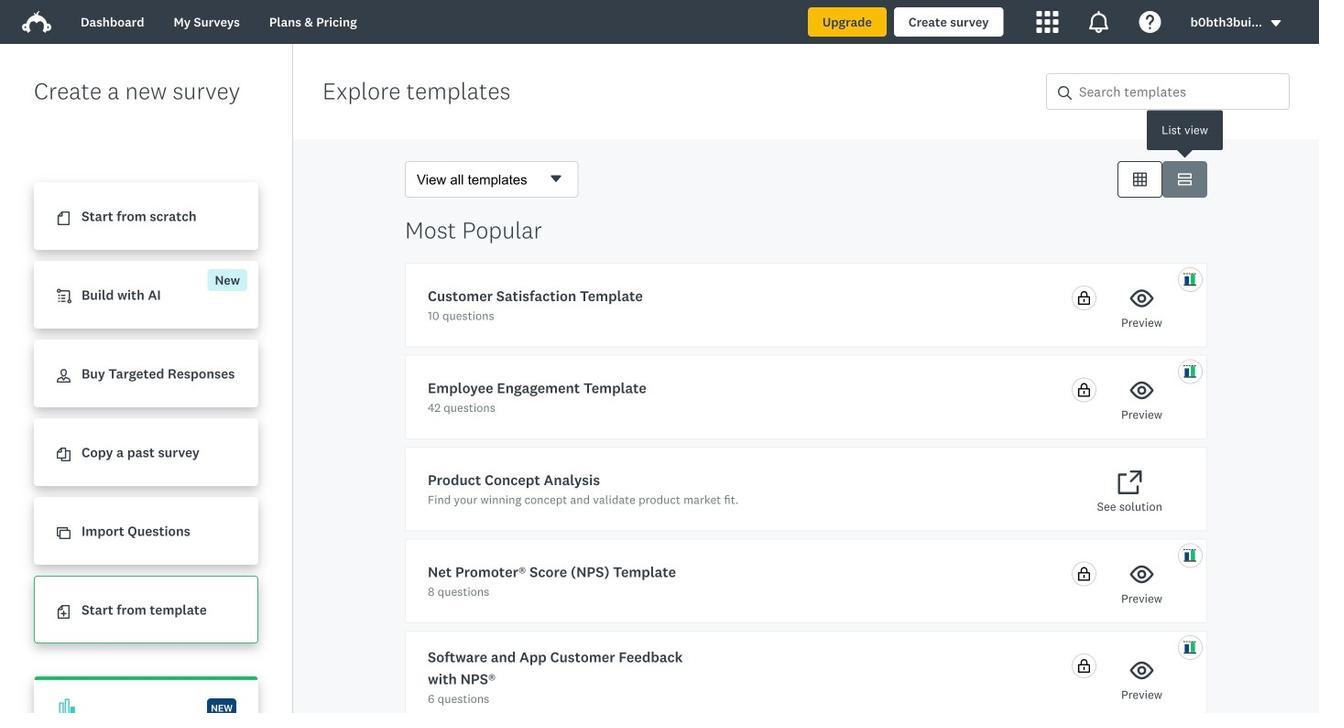 Task type: vqa. For each thing, say whether or not it's contained in the screenshot.
surveymonkey question type tour image
no



Task type: describe. For each thing, give the bounding box(es) containing it.
lock image for 2nd eye icon from the top of the page
[[1078, 383, 1091, 397]]

lock image for third eye icon from the bottom
[[1078, 291, 1091, 305]]

lock image
[[1078, 660, 1091, 674]]

1 eye image from the top
[[1130, 287, 1154, 311]]

Search templates field
[[1072, 74, 1289, 109]]

user image
[[57, 369, 71, 383]]

notification center icon image
[[1088, 11, 1110, 33]]

documentplus image
[[57, 606, 71, 620]]

2 brand logo image from the top
[[22, 11, 51, 33]]

arrowbox image
[[1118, 471, 1142, 495]]

lock image for eye image
[[1078, 568, 1091, 581]]



Task type: locate. For each thing, give the bounding box(es) containing it.
document image
[[57, 212, 71, 226]]

documentclone image
[[57, 448, 71, 462]]

tooltip
[[1048, 110, 1320, 150]]

search image
[[1058, 86, 1072, 100]]

1 lock image from the top
[[1078, 291, 1091, 305]]

2 lock image from the top
[[1078, 383, 1091, 397]]

clone image
[[57, 527, 71, 541]]

0 vertical spatial lock image
[[1078, 291, 1091, 305]]

2 eye image from the top
[[1130, 379, 1154, 403]]

eye image
[[1130, 563, 1154, 587]]

3 lock image from the top
[[1078, 568, 1091, 581]]

3 eye image from the top
[[1130, 659, 1154, 683]]

lock image
[[1078, 291, 1091, 305], [1078, 383, 1091, 397], [1078, 568, 1091, 581]]

grid image
[[1134, 173, 1147, 186]]

eye image
[[1130, 287, 1154, 311], [1130, 379, 1154, 403], [1130, 659, 1154, 683]]

2 vertical spatial lock image
[[1078, 568, 1091, 581]]

textboxmultiple image
[[1178, 173, 1192, 186]]

brand logo image
[[22, 7, 51, 37], [22, 11, 51, 33]]

2 vertical spatial eye image
[[1130, 659, 1154, 683]]

dropdown arrow icon image
[[1270, 17, 1283, 30], [1272, 20, 1281, 27]]

1 vertical spatial eye image
[[1130, 379, 1154, 403]]

1 vertical spatial lock image
[[1078, 383, 1091, 397]]

products icon image
[[1037, 11, 1059, 33], [1037, 11, 1059, 33]]

help icon image
[[1140, 11, 1162, 33]]

1 brand logo image from the top
[[22, 7, 51, 37]]

0 vertical spatial eye image
[[1130, 287, 1154, 311]]



